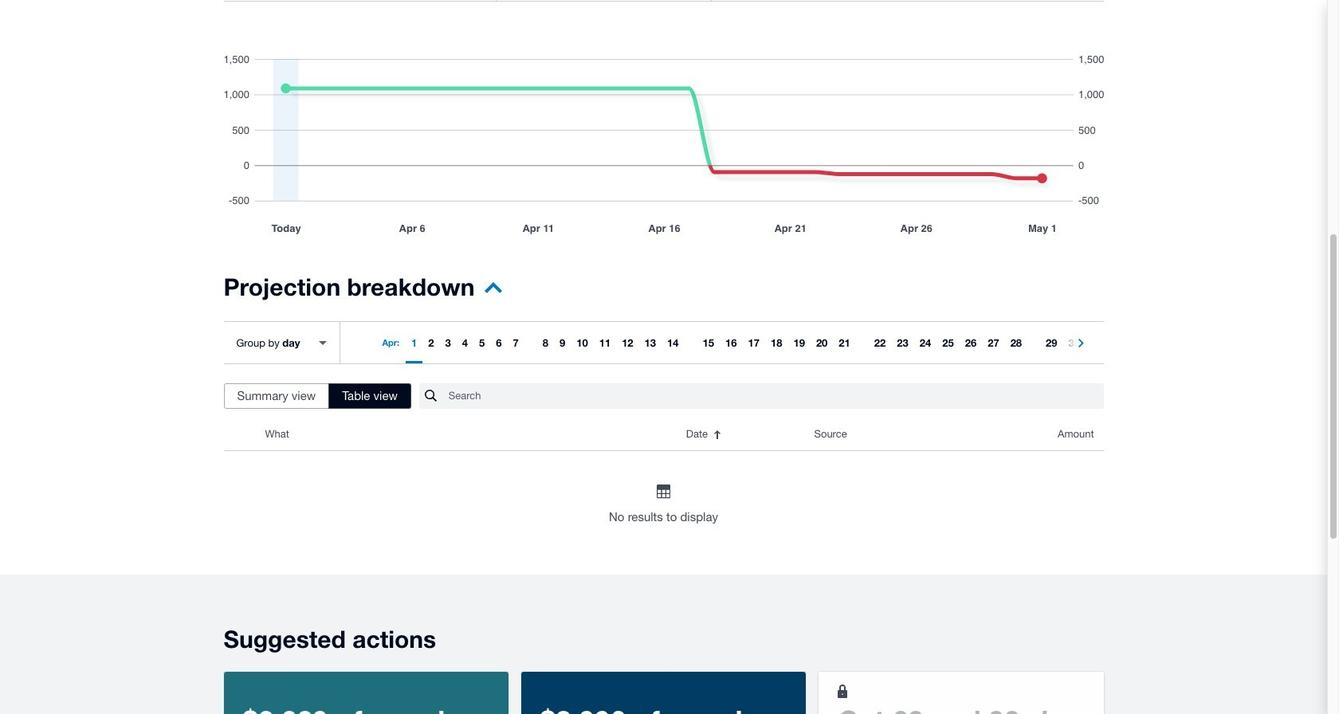 Task type: locate. For each thing, give the bounding box(es) containing it.
option group
[[224, 384, 411, 409]]

Search for a document search field
[[449, 383, 1104, 410]]



Task type: vqa. For each thing, say whether or not it's contained in the screenshot.
the list of upcoming transactions within the selected timeframe element at the bottom of the page
yes



Task type: describe. For each thing, give the bounding box(es) containing it.
scroll right image
[[1072, 322, 1091, 364]]

list of upcoming transactions within the selected timeframe element
[[224, 419, 1104, 527]]



